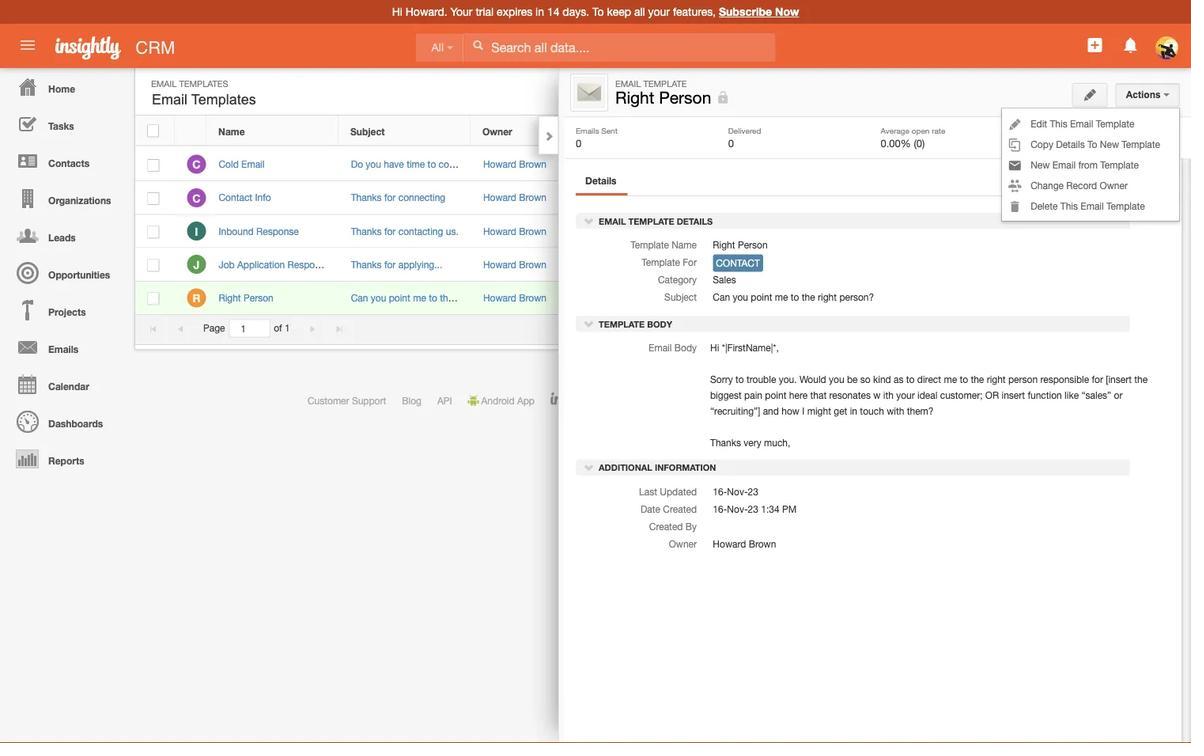 Task type: vqa. For each thing, say whether or not it's contained in the screenshot.
the rightmost person?
yes



Task type: locate. For each thing, give the bounding box(es) containing it.
0% inside r "row"
[[870, 293, 884, 303]]

opportunities
[[48, 269, 110, 280]]

0 vertical spatial to
[[593, 5, 604, 18]]

1 horizontal spatial 5
[[1106, 323, 1111, 334]]

pm inside i row
[[1055, 225, 1069, 237]]

sales inside the c row
[[619, 159, 642, 170]]

thanks up thanks for applying... link
[[351, 225, 382, 237]]

2 0 from the left
[[729, 137, 734, 149]]

average up copy
[[1034, 126, 1063, 135]]

application
[[237, 259, 285, 270]]

2 vertical spatial right
[[219, 292, 241, 303]]

[insert
[[1107, 374, 1132, 385]]

0 horizontal spatial date
[[641, 503, 661, 514]]

0 vertical spatial emails
[[576, 126, 599, 135]]

0 vertical spatial hi
[[392, 5, 403, 18]]

new for new email from template
[[1031, 159, 1050, 170]]

delete
[[1031, 200, 1058, 211]]

terms of service
[[698, 395, 769, 406]]

2 average from the left
[[1034, 126, 1063, 135]]

details link
[[576, 171, 626, 193]]

0.00% inside average open rate 0.00% (0)
[[881, 137, 911, 149]]

2 vertical spatial right person
[[219, 292, 274, 303]]

email
[[151, 78, 177, 89], [616, 78, 641, 89], [1056, 85, 1082, 96], [152, 91, 188, 108], [1071, 118, 1094, 129], [241, 159, 265, 170], [1053, 159, 1076, 170], [1081, 200, 1104, 211], [599, 216, 626, 226], [649, 342, 672, 353]]

0 horizontal spatial category
[[615, 126, 656, 137]]

0 right the chevron right icon
[[576, 137, 582, 149]]

chevron down image left additional
[[584, 462, 595, 473]]

app
[[517, 395, 535, 406]]

me
[[775, 292, 789, 303], [413, 292, 426, 303], [944, 374, 958, 385]]

(0) down open
[[914, 137, 925, 149]]

23 inside i row
[[1021, 225, 1031, 237]]

name up cold
[[218, 126, 245, 137]]

1 horizontal spatial person
[[659, 88, 712, 107]]

created left edit at top
[[984, 126, 1020, 137]]

1 c row from the top
[[135, 148, 1151, 181]]

owner down by
[[669, 538, 697, 549]]

0 vertical spatial category
[[615, 126, 656, 137]]

new down copy
[[1031, 159, 1050, 170]]

contact for c
[[735, 192, 768, 203]]

template down actions
[[1122, 138, 1161, 150]]

c row up general
[[135, 148, 1151, 181]]

1 0 from the left
[[576, 137, 582, 149]]

3 0% from the top
[[870, 226, 884, 237]]

1 horizontal spatial 0
[[729, 137, 734, 149]]

hi
[[392, 5, 403, 18], [711, 342, 720, 353]]

1 (0) from the left
[[914, 137, 925, 149]]

of
[[274, 323, 282, 334], [1095, 323, 1104, 334], [726, 395, 735, 406]]

howard brown link for do you have time to connect?
[[483, 159, 547, 170]]

1 vertical spatial c
[[192, 191, 201, 204]]

0 horizontal spatial 0
[[576, 137, 582, 149]]

for up "sales" on the right bottom of page
[[1092, 374, 1104, 385]]

-
[[1081, 323, 1085, 334]]

1 1 from the left
[[285, 323, 290, 334]]

owner up delete this email template link
[[1100, 180, 1128, 191]]

right inside r "row"
[[456, 292, 475, 303]]

0% for can you point me to the right person?
[[870, 293, 884, 303]]

navigation
[[0, 68, 127, 477]]

the inside r "row"
[[440, 292, 453, 303]]

16-nov-23 1:34 pm down delete
[[986, 225, 1069, 237]]

0 vertical spatial in
[[536, 5, 544, 18]]

insert
[[1002, 390, 1026, 401]]

date down last
[[641, 503, 661, 514]]

emails inside navigation
[[48, 343, 79, 355]]

23 down 16-nov-23
[[748, 503, 759, 514]]

trouble
[[747, 374, 777, 385]]

0
[[576, 137, 582, 149], [729, 137, 734, 149]]

pm for do you have time to connect?
[[1055, 159, 1069, 170]]

sales cell
[[604, 148, 722, 181], [604, 215, 722, 248]]

1 contact cell from the top
[[722, 181, 855, 215]]

have
[[384, 159, 404, 170]]

1 horizontal spatial right
[[616, 88, 655, 107]]

16-nov-23 1:34 pm for thanks for contacting us.
[[986, 225, 1069, 237]]

new email from template
[[1031, 159, 1139, 170]]

edit this email template
[[1031, 118, 1135, 129]]

open
[[912, 126, 930, 135]]

average left open
[[881, 126, 910, 135]]

1 horizontal spatial 0.00%
[[1034, 137, 1064, 149]]

0 horizontal spatial emails
[[48, 343, 79, 355]]

in right the get
[[850, 405, 858, 416]]

template right 'from'
[[1101, 159, 1139, 170]]

leads
[[48, 232, 76, 243]]

1 howard brown link from the top
[[483, 159, 547, 170]]

0 horizontal spatial i
[[195, 225, 198, 238]]

category down email template on the top right
[[615, 126, 656, 137]]

16-nov-23 1:34 pm down 'change'
[[986, 192, 1069, 203]]

person inside r "row"
[[244, 292, 274, 303]]

you down thanks for applying... link
[[371, 292, 386, 303]]

howard brown for r
[[483, 292, 547, 303]]

contact for j
[[735, 259, 768, 270]]

1 horizontal spatial emails
[[576, 126, 599, 135]]

0 horizontal spatial in
[[536, 5, 544, 18]]

0 horizontal spatial subject
[[351, 126, 385, 137]]

0 vertical spatial sales cell
[[604, 148, 722, 181]]

pm for thanks for connecting
[[1055, 192, 1069, 203]]

click
[[1065, 126, 1081, 135]]

response up job application response link
[[256, 225, 299, 237]]

your right 'all'
[[648, 5, 670, 18]]

created for date
[[984, 126, 1020, 137]]

emails sent 0
[[576, 126, 618, 149]]

row
[[135, 116, 1151, 146]]

thanks for i
[[351, 225, 382, 237]]

all link
[[416, 34, 464, 62]]

privacy policy
[[785, 395, 844, 406]]

of 1
[[274, 323, 290, 334]]

template down "search all data...." text field
[[644, 78, 687, 89]]

4 0% cell from the top
[[855, 282, 973, 315]]

average inside average click rate 0.00% (0)
[[1034, 126, 1063, 135]]

for for i
[[385, 225, 396, 237]]

organizations
[[48, 195, 111, 206]]

projects link
[[4, 291, 127, 328]]

rate for average click rate 0.00% (0)
[[1083, 126, 1097, 135]]

2 0% cell from the top
[[855, 181, 973, 215]]

data processing addendum link
[[860, 395, 979, 406]]

0% inside i row
[[870, 226, 884, 237]]

row group containing c
[[135, 148, 1151, 315]]

0 vertical spatial new
[[1034, 85, 1054, 96]]

thanks inside the c row
[[351, 192, 382, 203]]

tasks link
[[4, 105, 127, 142]]

16- for thanks for contacting us.
[[986, 225, 1000, 237]]

0%
[[870, 159, 884, 170], [870, 193, 884, 203], [870, 226, 884, 237], [870, 293, 884, 303]]

name up for
[[672, 239, 697, 251]]

0 vertical spatial created
[[984, 126, 1020, 137]]

howard brown link for thanks for connecting
[[483, 192, 547, 203]]

0 vertical spatial right
[[616, 88, 655, 107]]

2 16-nov-23 1:34 pm cell from the top
[[973, 181, 1112, 215]]

nov-
[[1000, 159, 1021, 170], [1000, 192, 1021, 203], [1000, 225, 1021, 237], [728, 486, 748, 497], [728, 503, 748, 514]]

howard brown inside r "row"
[[483, 292, 547, 303]]

howard brown link for thanks for contacting us.
[[483, 225, 547, 237]]

last updated
[[639, 486, 697, 497]]

rate right open
[[932, 126, 946, 135]]

16-nov-23 1:34 pm cell for thanks for contacting us.
[[973, 215, 1112, 248]]

emails inside emails sent 0
[[576, 126, 599, 135]]

0 vertical spatial response
[[256, 225, 299, 237]]

thanks inside i row
[[351, 225, 382, 237]]

subject inside row
[[351, 126, 385, 137]]

thanks left very
[[711, 437, 741, 448]]

email body
[[649, 342, 697, 353]]

1 vertical spatial date
[[641, 503, 661, 514]]

0 horizontal spatial your
[[648, 5, 670, 18]]

nov- inside i row
[[1000, 225, 1021, 237]]

0.00% for average click rate 0.00% (0)
[[1034, 137, 1064, 149]]

for inside "j" row
[[385, 259, 396, 270]]

them?
[[907, 405, 934, 416]]

response inside i row
[[256, 225, 299, 237]]

for left applying...
[[385, 259, 396, 270]]

pm down much,
[[783, 503, 797, 514]]

template down template name
[[642, 257, 680, 268]]

i right how
[[803, 405, 805, 416]]

howard inside i row
[[483, 225, 517, 237]]

3 howard brown link from the top
[[483, 225, 547, 237]]

2 horizontal spatial right
[[987, 374, 1006, 385]]

this right edit at top
[[1050, 118, 1068, 129]]

1 vertical spatial i
[[803, 405, 805, 416]]

body left hi *|firstname|*,
[[675, 342, 697, 353]]

trial
[[476, 5, 494, 18]]

0 horizontal spatial 0.00%
[[881, 137, 911, 149]]

body for email body
[[675, 342, 697, 353]]

16-nov-23 1:34 pm cell
[[973, 148, 1112, 181], [973, 181, 1112, 215], [973, 215, 1112, 248]]

data
[[860, 395, 880, 406]]

0 horizontal spatial hi
[[392, 5, 403, 18]]

average inside average open rate 0.00% (0)
[[881, 126, 910, 135]]

row group
[[135, 148, 1151, 315]]

cold
[[219, 159, 239, 170]]

sales up hiring
[[619, 226, 642, 237]]

email inside new email from template link
[[1053, 159, 1076, 170]]

1 0% from the top
[[870, 159, 884, 170]]

howard brown for j
[[483, 259, 547, 270]]

2 rate from the left
[[1083, 126, 1097, 135]]

23 down the created date
[[1021, 159, 1031, 170]]

2 c from the top
[[192, 191, 201, 204]]

hiring cell
[[604, 248, 722, 282]]

2 chevron down image from the top
[[584, 318, 595, 329]]

right person up contact
[[713, 239, 768, 251]]

4 contact cell from the top
[[722, 282, 855, 315]]

2 sales cell from the top
[[604, 215, 722, 248]]

pm for thanks for contacting us.
[[1055, 225, 1069, 237]]

contact
[[219, 192, 253, 203], [735, 192, 768, 203], [735, 225, 768, 237], [735, 259, 768, 270], [735, 292, 768, 303]]

1 vertical spatial hi
[[711, 342, 720, 353]]

emails left sent
[[576, 126, 599, 135]]

owner left the chevron right icon
[[483, 126, 513, 137]]

None checkbox
[[147, 125, 159, 137], [148, 226, 159, 238], [148, 293, 159, 305], [147, 125, 159, 137], [148, 226, 159, 238], [148, 293, 159, 305]]

1:34 inside i row
[[1034, 225, 1052, 237]]

reports
[[48, 455, 84, 466]]

pm down delete
[[1055, 225, 1069, 237]]

1 horizontal spatial body
[[675, 342, 697, 353]]

pm up 'change'
[[1055, 159, 1069, 170]]

response right application
[[288, 259, 330, 270]]

(0) inside average open rate 0.00% (0)
[[914, 137, 925, 149]]

emails link
[[4, 328, 127, 366]]

howard for j
[[483, 259, 517, 270]]

1 c link from the top
[[187, 155, 206, 174]]

privacy
[[785, 395, 816, 406]]

right right r link
[[219, 292, 241, 303]]

sales cell up template for in the top right of the page
[[604, 215, 722, 248]]

right person left record permissions icon
[[616, 88, 712, 107]]

or
[[986, 390, 1000, 401]]

0 vertical spatial chevron down image
[[584, 215, 595, 226]]

1 horizontal spatial rate
[[1083, 126, 1097, 135]]

contact down lead on the top right of the page
[[735, 192, 768, 203]]

1 vertical spatial in
[[850, 405, 858, 416]]

2 vertical spatial person
[[244, 292, 274, 303]]

brown inside i row
[[519, 225, 547, 237]]

items
[[1114, 323, 1137, 334]]

record
[[1067, 180, 1098, 191]]

(0) inside average click rate 0.00% (0)
[[1067, 137, 1078, 149]]

0% for thanks for contacting us.
[[870, 226, 884, 237]]

4 howard brown link from the top
[[483, 259, 547, 270]]

0 vertical spatial owner
[[483, 126, 513, 137]]

thanks down thanks for contacting us. link
[[351, 259, 382, 270]]

sales inside i row
[[619, 226, 642, 237]]

1 vertical spatial chevron down image
[[584, 318, 595, 329]]

get
[[834, 405, 848, 416]]

1 average from the left
[[881, 126, 910, 135]]

details up template name
[[677, 216, 713, 226]]

0 horizontal spatial can
[[351, 292, 368, 303]]

1 vertical spatial new
[[1101, 138, 1120, 150]]

1 rate from the left
[[932, 126, 946, 135]]

5 left items
[[1106, 323, 1111, 334]]

2 horizontal spatial right
[[713, 239, 736, 251]]

2 0.00% from the left
[[1034, 137, 1064, 149]]

3 chevron down image from the top
[[584, 462, 595, 473]]

2 c link from the top
[[187, 188, 206, 207]]

in
[[536, 5, 544, 18], [850, 405, 858, 416]]

c left cold
[[192, 158, 201, 171]]

1 horizontal spatial to
[[1088, 138, 1098, 150]]

1 0.00% from the left
[[881, 137, 911, 149]]

2 c row from the top
[[135, 181, 1151, 215]]

to up new email from template link
[[1088, 138, 1098, 150]]

contact for i
[[735, 225, 768, 237]]

1 vertical spatial created
[[663, 503, 697, 514]]

your inside sorry to trouble you. would you be so kind as to direct me to the right person responsible for [insert the biggest pain point here that resonates w ith your ideal customer; or insert function like "sales" or "recruiting"]  and how i might get in touch with them?
[[897, 390, 915, 401]]

point up and on the right bottom
[[765, 390, 787, 401]]

16-
[[986, 159, 1000, 170], [986, 192, 1000, 203], [986, 225, 1000, 237], [713, 486, 728, 497], [713, 503, 728, 514]]

contact cell
[[722, 181, 855, 215], [722, 215, 855, 248], [722, 248, 855, 282], [722, 282, 855, 315]]

me up customer;
[[944, 374, 958, 385]]

0 horizontal spatial (0)
[[914, 137, 925, 149]]

5 howard brown link from the top
[[483, 292, 547, 303]]

rate inside average click rate 0.00% (0)
[[1083, 126, 1097, 135]]

0 horizontal spatial rate
[[932, 126, 946, 135]]

point inside sorry to trouble you. would you be so kind as to direct me to the right person responsible for [insert the biggest pain point here that resonates w ith your ideal customer; or insert function like "sales" or "recruiting"]  and how i might get in touch with them?
[[765, 390, 787, 401]]

1 vertical spatial owner
[[1100, 180, 1128, 191]]

sales up general
[[619, 159, 642, 170]]

Search all data.... text field
[[464, 33, 776, 62]]

23 down delete this email template link
[[1021, 225, 1031, 237]]

0 horizontal spatial owner
[[483, 126, 513, 137]]

me up *|firstname|*,
[[775, 292, 789, 303]]

contact inside "j" row
[[735, 259, 768, 270]]

1:34 down much,
[[761, 503, 780, 514]]

1 vertical spatial subject
[[665, 292, 697, 303]]

c row
[[135, 148, 1151, 181], [135, 181, 1151, 215]]

response inside "j" row
[[288, 259, 330, 270]]

contact inside i row
[[735, 225, 768, 237]]

navigation containing home
[[0, 68, 127, 477]]

2 horizontal spatial right person
[[713, 239, 768, 251]]

1 sales cell from the top
[[604, 148, 722, 181]]

1 vertical spatial c link
[[187, 188, 206, 207]]

chevron right image
[[544, 131, 555, 142]]

1 vertical spatial details
[[586, 175, 617, 186]]

your right ith
[[897, 390, 915, 401]]

actions button
[[1116, 83, 1181, 107]]

0 vertical spatial subject
[[351, 126, 385, 137]]

howard brown inside "j" row
[[483, 259, 547, 270]]

1 horizontal spatial right person
[[616, 88, 712, 107]]

0 horizontal spatial body
[[647, 319, 673, 329]]

would
[[800, 374, 827, 385]]

rate
[[932, 126, 946, 135], [1083, 126, 1097, 135]]

category
[[615, 126, 656, 137], [658, 274, 697, 285]]

0 horizontal spatial average
[[881, 126, 910, 135]]

1 vertical spatial your
[[897, 390, 915, 401]]

1 vertical spatial name
[[672, 239, 697, 251]]

contact right for
[[735, 259, 768, 270]]

new up new email from template link
[[1101, 138, 1120, 150]]

of right terms
[[726, 395, 735, 406]]

hi up the sorry
[[711, 342, 720, 353]]

processing
[[882, 395, 930, 406]]

contact down contact
[[735, 292, 768, 303]]

0 horizontal spatial right person
[[219, 292, 274, 303]]

hi left howard. at top left
[[392, 5, 403, 18]]

average for average click rate 0.00% (0)
[[1034, 126, 1063, 135]]

new inside "link"
[[1101, 138, 1120, 150]]

16- inside i row
[[986, 225, 1000, 237]]

reports link
[[4, 440, 127, 477]]

sales cell up general
[[604, 148, 722, 181]]

delivered
[[729, 126, 762, 135]]

brown for c
[[519, 192, 547, 203]]

date up copy
[[1023, 126, 1044, 137]]

this down change record owner
[[1061, 200, 1079, 211]]

thanks down "do"
[[351, 192, 382, 203]]

right person up 1 field
[[219, 292, 274, 303]]

howard brown link for can you point me to the right person?
[[483, 292, 547, 303]]

2 vertical spatial new
[[1031, 159, 1050, 170]]

c link up "i" 'link'
[[187, 188, 206, 207]]

you left be
[[829, 374, 845, 385]]

0.00% down edit at top
[[1034, 137, 1064, 149]]

1 horizontal spatial me
[[775, 292, 789, 303]]

brown inside "j" row
[[519, 259, 547, 270]]

Search this list... text field
[[583, 79, 761, 103]]

for inside the c row
[[385, 192, 396, 203]]

None checkbox
[[148, 159, 159, 172], [148, 192, 159, 205], [148, 259, 159, 272], [148, 159, 159, 172], [148, 192, 159, 205], [148, 259, 159, 272]]

3 0% cell from the top
[[855, 215, 973, 248]]

be
[[847, 374, 858, 385]]

c link for cold email
[[187, 155, 206, 174]]

2 5 from the left
[[1106, 323, 1111, 334]]

0 vertical spatial c link
[[187, 155, 206, 174]]

right person link
[[219, 292, 282, 303]]

1 c from the top
[[192, 158, 201, 171]]

16-nov-23 1:34 pm for thanks for connecting
[[986, 192, 1069, 203]]

android app link
[[468, 395, 535, 406]]

howard brown inside i row
[[483, 225, 547, 237]]

1 vertical spatial response
[[288, 259, 330, 270]]

owner inside row
[[483, 126, 513, 137]]

2 (0) from the left
[[1067, 137, 1078, 149]]

new up edit at top
[[1034, 85, 1054, 96]]

thanks inside "j" row
[[351, 259, 382, 270]]

in left 14
[[536, 5, 544, 18]]

notifications image
[[1122, 36, 1141, 55]]

howard brown inside the c row
[[483, 192, 547, 203]]

i up j link
[[195, 225, 198, 238]]

of right 1 field
[[274, 323, 282, 334]]

w
[[874, 390, 881, 401]]

email templates email templates
[[151, 78, 256, 108]]

1 horizontal spatial average
[[1034, 126, 1063, 135]]

emails for emails sent 0
[[576, 126, 599, 135]]

5
[[1087, 323, 1093, 334], [1106, 323, 1111, 334]]

16-nov-23 1:34 pm inside i row
[[986, 225, 1069, 237]]

of right -
[[1095, 323, 1104, 334]]

like
[[1065, 390, 1079, 401]]

0 vertical spatial person
[[659, 88, 712, 107]]

1 horizontal spatial in
[[850, 405, 858, 416]]

0 horizontal spatial 1
[[285, 323, 290, 334]]

white image
[[473, 40, 484, 51]]

all
[[635, 5, 645, 18]]

0.00% for average open rate 0.00% (0)
[[881, 137, 911, 149]]

person
[[1009, 374, 1038, 385]]

0 horizontal spatial can you point me to the right person?
[[351, 292, 512, 303]]

16-nov-23
[[713, 486, 759, 497]]

1 vertical spatial emails
[[48, 343, 79, 355]]

0 inside delivered 0
[[729, 137, 734, 149]]

1:34 down copy
[[1034, 159, 1052, 170]]

0 vertical spatial sales
[[619, 159, 642, 170]]

contact inside r "row"
[[735, 292, 768, 303]]

brown inside r "row"
[[519, 292, 547, 303]]

0 vertical spatial this
[[1050, 118, 1068, 129]]

person left record permissions icon
[[659, 88, 712, 107]]

2 0% from the top
[[870, 193, 884, 203]]

1 16-nov-23 1:34 pm cell from the top
[[973, 148, 1112, 181]]

0 horizontal spatial 5
[[1087, 323, 1093, 334]]

can down contact
[[713, 292, 731, 303]]

1 left -
[[1073, 323, 1078, 334]]

time
[[407, 159, 425, 170]]

16-nov-23 1:34 pm down copy
[[986, 159, 1069, 170]]

details down emails sent 0
[[586, 175, 617, 186]]

point
[[751, 292, 773, 303], [389, 292, 411, 303], [765, 390, 787, 401]]

chevron down image left template body
[[584, 318, 595, 329]]

0.00% inside average click rate 0.00% (0)
[[1034, 137, 1064, 149]]

1 chevron down image from the top
[[584, 215, 595, 226]]

rate inside average open rate 0.00% (0)
[[932, 126, 946, 135]]

2 contact cell from the top
[[722, 215, 855, 248]]

1 horizontal spatial date
[[1023, 126, 1044, 137]]

1 horizontal spatial name
[[672, 239, 697, 251]]

contact cell for c
[[722, 181, 855, 215]]

android app
[[482, 395, 535, 406]]

sales cell for i
[[604, 215, 722, 248]]

can you point me to the right person? inside r "row"
[[351, 292, 512, 303]]

me down applying...
[[413, 292, 426, 303]]

sorry
[[711, 374, 733, 385]]

this for edit
[[1050, 118, 1068, 129]]

0 horizontal spatial name
[[218, 126, 245, 137]]

response
[[256, 225, 299, 237], [288, 259, 330, 270]]

subject down for
[[665, 292, 697, 303]]

chevron down image
[[584, 215, 595, 226], [584, 318, 595, 329], [584, 462, 595, 473]]

with
[[887, 405, 905, 416]]

0 horizontal spatial person?
[[478, 292, 512, 303]]

23 for do you have time to connect?
[[1021, 159, 1031, 170]]

1:34 for thanks for connecting
[[1034, 192, 1052, 203]]

1 horizontal spatial category
[[658, 274, 697, 285]]

sales for c
[[619, 159, 642, 170]]

row containing name
[[135, 116, 1151, 146]]

1 0% cell from the top
[[855, 148, 973, 181]]

1 horizontal spatial of
[[726, 395, 735, 406]]

2 howard brown link from the top
[[483, 192, 547, 203]]

0.00%
[[881, 137, 911, 149], [1034, 137, 1064, 149]]

sales down contact
[[713, 274, 736, 285]]

contacting
[[399, 225, 443, 237]]

created down updated
[[663, 503, 697, 514]]

template name
[[631, 239, 697, 251]]

you right "do"
[[366, 159, 381, 170]]

thanks for j
[[351, 259, 382, 270]]

0% cell for thanks for contacting us.
[[855, 215, 973, 248]]

howard inside r "row"
[[483, 292, 517, 303]]

contact up contact
[[735, 225, 768, 237]]

1 horizontal spatial i
[[803, 405, 805, 416]]

1 horizontal spatial hi
[[711, 342, 720, 353]]

16- for do you have time to connect?
[[986, 159, 1000, 170]]

person up contact
[[738, 239, 768, 251]]

person?
[[840, 292, 875, 303], [478, 292, 512, 303]]

0% cell
[[855, 148, 973, 181], [855, 181, 973, 215], [855, 215, 973, 248], [855, 282, 973, 315]]

pain
[[745, 390, 763, 401]]

copy details to new template link
[[1003, 134, 1180, 154]]

2 horizontal spatial me
[[944, 374, 958, 385]]

2 vertical spatial sales
[[713, 274, 736, 285]]

can down thanks for applying... link
[[351, 292, 368, 303]]

c for cold email
[[192, 158, 201, 171]]

contact cell for i
[[722, 215, 855, 248]]

3 contact cell from the top
[[722, 248, 855, 282]]

(0) down click
[[1067, 137, 1078, 149]]

4 0% from the top
[[870, 293, 884, 303]]

1 vertical spatial to
[[1088, 138, 1098, 150]]

for inside i row
[[385, 225, 396, 237]]

howard inside "j" row
[[483, 259, 517, 270]]

j
[[194, 258, 200, 271]]

open
[[866, 126, 890, 137]]

thanks very much,
[[711, 437, 791, 448]]

cell
[[855, 248, 973, 282], [973, 248, 1112, 282], [1112, 248, 1151, 282], [135, 282, 175, 315], [604, 282, 722, 315], [973, 282, 1112, 315], [1112, 282, 1151, 315]]

3 16-nov-23 1:34 pm cell from the top
[[973, 215, 1112, 248]]

you down contact
[[733, 292, 749, 303]]

edit this email template link
[[1003, 113, 1180, 134]]

sales
[[619, 159, 642, 170], [619, 226, 642, 237], [713, 274, 736, 285]]

owner
[[483, 126, 513, 137], [1100, 180, 1128, 191], [669, 538, 697, 549]]

1 vertical spatial body
[[675, 342, 697, 353]]

16-nov-23 1:34 pm
[[986, 159, 1069, 170], [986, 192, 1069, 203], [986, 225, 1069, 237], [713, 503, 797, 514]]

1 vertical spatial right person
[[713, 239, 768, 251]]



Task type: describe. For each thing, give the bounding box(es) containing it.
contact cell for j
[[722, 248, 855, 282]]

rate for average open rate 0.00% (0)
[[932, 126, 946, 135]]

i inside "i" 'link'
[[195, 225, 198, 238]]

thanks for c
[[351, 192, 382, 203]]

actions
[[1127, 89, 1164, 100]]

email inside "new email template" link
[[1056, 85, 1082, 96]]

by
[[686, 521, 697, 532]]

i row
[[135, 215, 1151, 248]]

delivered 0
[[729, 126, 762, 149]]

contact info
[[219, 192, 271, 203]]

chevron down image for last
[[584, 462, 595, 473]]

average open rate 0.00% (0)
[[881, 126, 946, 149]]

api
[[438, 395, 452, 406]]

0% for thanks for connecting
[[870, 193, 884, 203]]

kind
[[874, 374, 892, 385]]

customer support
[[308, 395, 386, 406]]

in inside sorry to trouble you. would you be so kind as to direct me to the right person responsible for [insert the biggest pain point here that resonates w ith your ideal customer; or insert function like "sales" or "recruiting"]  and how i might get in touch with them?
[[850, 405, 858, 416]]

privacy policy link
[[785, 395, 844, 406]]

0 inside emails sent 0
[[576, 137, 582, 149]]

how
[[782, 405, 800, 416]]

1 vertical spatial right
[[713, 239, 736, 251]]

email template
[[616, 78, 687, 89]]

me inside r "row"
[[413, 292, 426, 303]]

new for new email template
[[1034, 85, 1054, 96]]

2 horizontal spatial person
[[738, 239, 768, 251]]

body for template body
[[647, 319, 673, 329]]

howard for c
[[483, 192, 517, 203]]

change
[[1031, 180, 1064, 191]]

biggest
[[711, 390, 742, 401]]

edit
[[1031, 118, 1048, 129]]

can inside r "row"
[[351, 292, 368, 303]]

0 vertical spatial date
[[1023, 126, 1044, 137]]

type
[[778, 126, 798, 137]]

point inside r "row"
[[389, 292, 411, 303]]

template down r "row"
[[599, 319, 645, 329]]

change record owner
[[1031, 180, 1128, 191]]

ith
[[884, 390, 894, 401]]

leads link
[[4, 217, 127, 254]]

can you point me to the right person? link
[[351, 292, 512, 303]]

do you have time to connect? howard brown
[[351, 159, 547, 170]]

2 horizontal spatial of
[[1095, 323, 1104, 334]]

emails for emails
[[48, 343, 79, 355]]

created for by
[[649, 521, 683, 532]]

nov- for do you have time to connect?
[[1000, 159, 1021, 170]]

j row
[[135, 248, 1151, 282]]

16-nov-23 1:34 pm down 16-nov-23
[[713, 503, 797, 514]]

2 vertical spatial owner
[[669, 538, 697, 549]]

to inside the c row
[[428, 159, 436, 170]]

23 for thanks for connecting
[[1021, 192, 1031, 203]]

new email template link
[[1024, 79, 1136, 103]]

open rate
[[866, 126, 914, 137]]

for for j
[[385, 259, 396, 270]]

inbound
[[219, 225, 254, 237]]

nov- for thanks for contacting us.
[[1000, 225, 1021, 237]]

(0) for average click rate 0.00% (0)
[[1067, 137, 1078, 149]]

0% cell for thanks for connecting
[[855, 181, 973, 215]]

1 field
[[230, 320, 269, 337]]

features,
[[673, 5, 716, 18]]

r row
[[135, 282, 1151, 315]]

template left type
[[734, 126, 775, 137]]

0 horizontal spatial of
[[274, 323, 282, 334]]

you.
[[779, 374, 797, 385]]

days.
[[563, 5, 590, 18]]

23 for thanks for contacting us.
[[1021, 225, 1031, 237]]

organizations link
[[4, 180, 127, 217]]

email inside the c row
[[241, 159, 265, 170]]

from
[[1079, 159, 1098, 170]]

copy details to new template
[[1031, 138, 1161, 150]]

details inside "link"
[[1057, 138, 1085, 150]]

connecting
[[399, 192, 446, 203]]

howard brown for i
[[483, 225, 547, 237]]

thanks for contacting us.
[[351, 225, 459, 237]]

home
[[48, 83, 75, 94]]

customer;
[[941, 390, 983, 401]]

now
[[776, 5, 800, 18]]

delete this email template link
[[1003, 195, 1180, 216]]

and
[[763, 405, 779, 416]]

contact info link
[[219, 192, 279, 203]]

contact left info
[[219, 192, 253, 203]]

contact cell for r
[[722, 282, 855, 315]]

you inside the c row
[[366, 159, 381, 170]]

to inside r "row"
[[429, 292, 437, 303]]

16-nov-23 1:34 pm cell for thanks for connecting
[[973, 181, 1112, 215]]

brown for r
[[519, 292, 547, 303]]

0 vertical spatial right person
[[616, 88, 712, 107]]

you inside r "row"
[[371, 292, 386, 303]]

crm
[[136, 37, 175, 57]]

copy
[[1031, 138, 1054, 150]]

14
[[548, 5, 560, 18]]

2 1 from the left
[[1073, 323, 1078, 334]]

"sales"
[[1082, 390, 1112, 401]]

lead cell
[[722, 148, 855, 181]]

created by
[[649, 521, 697, 532]]

c for contact info
[[192, 191, 201, 204]]

point down contact
[[751, 292, 773, 303]]

2 horizontal spatial owner
[[1100, 180, 1128, 191]]

i inside sorry to trouble you. would you be so kind as to direct me to the right person responsible for [insert the biggest pain point here that resonates w ith your ideal customer; or insert function like "sales" or "recruiting"]  and how i might get in touch with them?
[[803, 405, 805, 416]]

touch
[[860, 405, 885, 416]]

expires
[[497, 5, 533, 18]]

service
[[737, 395, 769, 406]]

calendar
[[48, 381, 89, 392]]

inbound response
[[219, 225, 299, 237]]

inbound response link
[[219, 225, 307, 237]]

1 horizontal spatial can you point me to the right person?
[[713, 292, 875, 303]]

j link
[[187, 255, 206, 274]]

1 vertical spatial category
[[658, 274, 697, 285]]

hi for hi *|firstname|*,
[[711, 342, 720, 353]]

email template image
[[574, 77, 605, 108]]

new email template
[[1034, 85, 1125, 96]]

lead
[[735, 159, 756, 170]]

brown for i
[[519, 225, 547, 237]]

0 vertical spatial templates
[[179, 78, 228, 89]]

created date
[[984, 126, 1044, 137]]

chevron down image for template
[[584, 215, 595, 226]]

general
[[619, 193, 651, 203]]

might
[[808, 405, 832, 416]]

android
[[482, 395, 515, 406]]

average click rate 0.00% (0)
[[1034, 126, 1097, 149]]

for inside sorry to trouble you. would you be so kind as to direct me to the right person responsible for [insert the biggest pain point here that resonates w ith your ideal customer; or insert function like "sales" or "recruiting"]  and how i might get in touch with them?
[[1092, 374, 1104, 385]]

thanks for applying...
[[351, 259, 443, 270]]

sales cell for c
[[604, 148, 722, 181]]

calendar link
[[4, 366, 127, 403]]

16- for thanks for connecting
[[986, 192, 1000, 203]]

c link for contact info
[[187, 188, 206, 207]]

do you have time to connect? link
[[351, 159, 478, 170]]

brown for j
[[519, 259, 547, 270]]

right person inside r "row"
[[219, 292, 274, 303]]

subscribe now link
[[719, 5, 800, 18]]

1 vertical spatial templates
[[191, 91, 256, 108]]

1 horizontal spatial details
[[677, 216, 713, 226]]

right inside sorry to trouble you. would you be so kind as to direct me to the right person responsible for [insert the biggest pain point here that resonates w ith your ideal customer; or insert function like "sales" or "recruiting"]  and how i might get in touch with them?
[[987, 374, 1006, 385]]

1 5 from the left
[[1087, 323, 1093, 334]]

to inside "link"
[[1088, 138, 1098, 150]]

0% cell for can you point me to the right person?
[[855, 282, 973, 315]]

howard for i
[[483, 225, 517, 237]]

right inside r "row"
[[219, 292, 241, 303]]

template down email template details
[[631, 239, 669, 251]]

record permissions image
[[716, 88, 731, 107]]

0 horizontal spatial details
[[586, 175, 617, 186]]

email inside delete this email template link
[[1081, 200, 1104, 211]]

sent
[[602, 126, 618, 135]]

general cell
[[604, 181, 722, 215]]

template up edit this email template link
[[1084, 85, 1125, 96]]

this for delete
[[1061, 200, 1079, 211]]

hiring
[[619, 260, 644, 270]]

customer
[[308, 395, 349, 406]]

subscribe
[[719, 5, 772, 18]]

applying...
[[399, 259, 443, 270]]

new email from template link
[[1003, 154, 1180, 175]]

responsible
[[1041, 374, 1090, 385]]

template inside "link"
[[1122, 138, 1161, 150]]

email inside edit this email template link
[[1071, 118, 1094, 129]]

us.
[[446, 225, 459, 237]]

0 horizontal spatial to
[[593, 5, 604, 18]]

howard brown for c
[[483, 192, 547, 203]]

1 horizontal spatial person?
[[840, 292, 875, 303]]

do
[[351, 159, 363, 170]]

last
[[639, 486, 658, 497]]

sales for i
[[619, 226, 642, 237]]

average for average open rate 0.00% (0)
[[881, 126, 910, 135]]

name inside row
[[218, 126, 245, 137]]

contact for r
[[735, 292, 768, 303]]

page
[[203, 323, 225, 334]]

connect?
[[439, 159, 478, 170]]

1:34 for thanks for contacting us.
[[1034, 225, 1052, 237]]

"recruiting"]
[[711, 405, 761, 416]]

direct
[[918, 374, 942, 385]]

(0) for average open rate 0.00% (0)
[[914, 137, 925, 149]]

howard brown link for thanks for applying...
[[483, 259, 547, 270]]

or
[[1115, 390, 1123, 401]]

contacts link
[[4, 142, 127, 180]]

16-nov-23 1:34 pm for do you have time to connect?
[[986, 159, 1069, 170]]

23 down very
[[748, 486, 759, 497]]

you inside sorry to trouble you. would you be so kind as to direct me to the right person responsible for [insert the biggest pain point here that resonates w ith your ideal customer; or insert function like "sales" or "recruiting"]  and how i might get in touch with them?
[[829, 374, 845, 385]]

for
[[683, 257, 697, 268]]

howard for r
[[483, 292, 517, 303]]

howard.
[[406, 5, 448, 18]]

0 vertical spatial your
[[648, 5, 670, 18]]

template down change record owner link
[[1107, 200, 1146, 211]]

1 horizontal spatial can
[[713, 292, 731, 303]]

template down general cell
[[629, 216, 675, 226]]

your
[[451, 5, 473, 18]]

template up copy details to new template
[[1097, 118, 1135, 129]]

person? inside r "row"
[[478, 292, 512, 303]]

nov- for thanks for connecting
[[1000, 192, 1021, 203]]

for for c
[[385, 192, 396, 203]]

1 horizontal spatial subject
[[665, 292, 697, 303]]

1 horizontal spatial right
[[818, 292, 837, 303]]

policy
[[818, 395, 844, 406]]

1:34 for do you have time to connect?
[[1034, 159, 1052, 170]]

hi for hi howard. your trial expires in 14 days. to keep all your features, subscribe now
[[392, 5, 403, 18]]

me inside sorry to trouble you. would you be so kind as to direct me to the right person responsible for [insert the biggest pain point here that resonates w ith your ideal customer; or insert function like "sales" or "recruiting"]  and how i might get in touch with them?
[[944, 374, 958, 385]]

updated
[[660, 486, 697, 497]]



